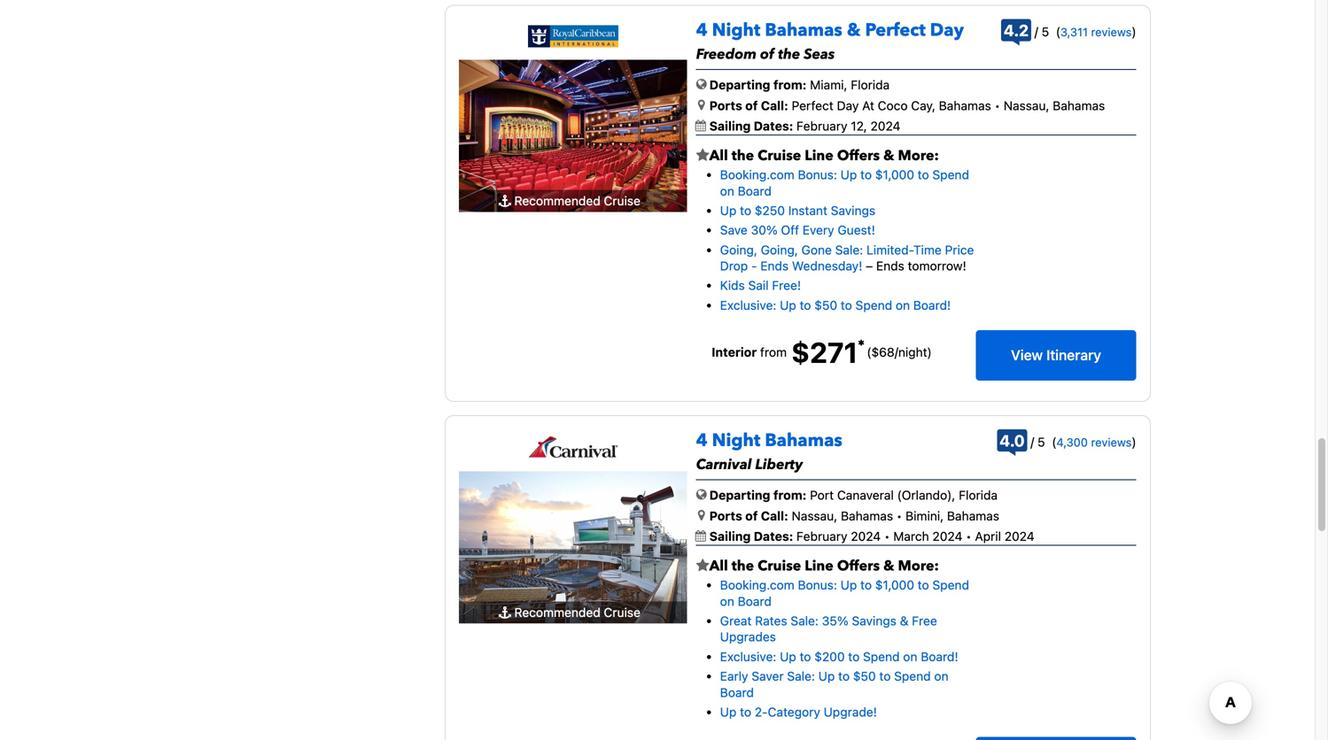 Task type: vqa. For each thing, say whether or not it's contained in the screenshot.
Limited- on the top of the page
yes



Task type: describe. For each thing, give the bounding box(es) containing it.
0 horizontal spatial day
[[837, 98, 859, 113]]

march
[[893, 529, 929, 544]]

– ends tomorrow!
[[862, 259, 966, 273]]

on inside booking.com bonus: up to $1,000 to spend on board up to $250 instant savings save 30% off every guest!
[[720, 184, 734, 198]]

4.2 / 5 ( 3,311 reviews )
[[1004, 21, 1136, 40]]

spend right $200
[[863, 650, 900, 664]]

bonus: for 35%
[[798, 578, 837, 593]]

anchor image
[[499, 607, 511, 619]]

spend up free
[[932, 578, 969, 593]]

booking.com bonus: up to $1,000 to spend on board great rates sale: 35% savings & free upgrades exclusive: up to $200 to spend on board! early saver sale: up to $50 to spend on board up to 2-category upgrade!
[[720, 578, 969, 720]]

departing from: port canaveral (orlando), florida
[[709, 488, 998, 503]]

sailing dates: for &
[[709, 119, 796, 133]]

board for rates
[[738, 594, 772, 609]]

& inside "4 night bahamas & perfect day freedom of the seas"
[[847, 18, 861, 42]]

perfect day at coco cay, bahamas • nassau, bahamas
[[792, 98, 1105, 113]]

$271
[[791, 336, 858, 369]]

bahamas inside "4 night bahamas & perfect day freedom of the seas"
[[765, 18, 842, 42]]

up down february 12, 2024
[[841, 167, 857, 182]]

wednesday!
[[792, 259, 862, 273]]

4.0 / 5 ( 4,300 reviews )
[[1000, 431, 1136, 450]]

canaveral
[[837, 488, 894, 503]]

ports of call: for 4 night bahamas & perfect day
[[709, 98, 788, 113]]

early saver sale: up to $50 to spend on board link
[[720, 669, 949, 700]]

kids sail free! exclusive: up to $50 to spend on board!
[[720, 278, 951, 313]]

miami,
[[810, 78, 847, 92]]

free
[[912, 614, 937, 629]]

night for 4 night bahamas
[[712, 429, 760, 453]]

save
[[720, 223, 748, 238]]

seas
[[804, 45, 835, 64]]

more: for 4 night bahamas & perfect day
[[898, 146, 939, 165]]

great
[[720, 614, 752, 629]]

up left 2-
[[720, 705, 737, 720]]

spend inside 'kids sail free! exclusive: up to $50 to spend on board!'
[[855, 298, 892, 313]]

february for february 2024 • march 2024 • april 2024
[[796, 529, 847, 544]]

carnival
[[696, 455, 752, 475]]

map marker image for 4 night bahamas & perfect day
[[698, 99, 705, 111]]

sailing for 4 night bahamas
[[709, 529, 751, 544]]

line for perfect
[[805, 146, 834, 165]]

carnival liberty image
[[459, 472, 687, 624]]

$250
[[755, 203, 785, 218]]

5 for 4 night bahamas
[[1038, 435, 1045, 450]]

recommended for 4 night bahamas
[[514, 605, 600, 620]]

4.0
[[1000, 431, 1025, 450]]

2024 right april
[[1004, 529, 1035, 544]]

up inside 'kids sail free! exclusive: up to $50 to spend on board!'
[[780, 298, 796, 313]]

star image for 4 night bahamas & perfect day
[[696, 148, 709, 162]]

bahamas down canaveral at the right of the page
[[841, 509, 893, 524]]

board for to
[[738, 184, 772, 198]]

freedom of the seas image
[[459, 60, 687, 212]]

every
[[802, 223, 834, 238]]

cay,
[[911, 98, 935, 113]]

( for 4 night bahamas & perfect day
[[1056, 24, 1060, 39]]

all for 4 night bahamas
[[709, 557, 728, 576]]

departing from: miami, florida
[[709, 78, 890, 92]]

35%
[[822, 614, 848, 629]]

4,300 reviews link
[[1056, 436, 1132, 449]]

-
[[751, 259, 757, 273]]

0 vertical spatial nassau,
[[1004, 98, 1049, 113]]

rates
[[755, 614, 787, 629]]

royal caribbean image
[[528, 25, 618, 47]]

category
[[768, 705, 820, 720]]

$50 inside 'kids sail free! exclusive: up to $50 to spend on board!'
[[814, 298, 837, 313]]

up to 2-category upgrade! link
[[720, 705, 877, 720]]

ports for 4 night bahamas & perfect day
[[709, 98, 742, 113]]

up down $200
[[818, 669, 835, 684]]

time
[[913, 243, 942, 257]]

savings for 35%
[[852, 614, 896, 629]]

february for february 12, 2024
[[796, 119, 847, 133]]

recommended cruise for 4 night bahamas
[[514, 605, 640, 620]]

booking.com for to
[[720, 167, 794, 182]]

($68 / night)
[[867, 345, 932, 360]]

kids
[[720, 278, 745, 293]]

interior from $271
[[712, 336, 858, 369]]

spend down free
[[894, 669, 931, 684]]

1 vertical spatial sale:
[[791, 614, 819, 629]]

reviews for 4 night bahamas
[[1091, 436, 1132, 449]]

2-
[[755, 705, 768, 720]]

& inside booking.com bonus: up to $1,000 to spend on board great rates sale: 35% savings & free upgrades exclusive: up to $200 to spend on board! early saver sale: up to $50 to spend on board up to 2-category upgrade!
[[900, 614, 909, 629]]

night for 4 night bahamas & perfect day
[[712, 18, 760, 42]]

view itinerary link
[[976, 331, 1136, 381]]

& down 'march' on the bottom right
[[883, 557, 894, 576]]

$1,000 for instant
[[875, 167, 914, 182]]

4 for 4 night bahamas
[[696, 429, 708, 453]]

port
[[810, 488, 834, 503]]

interior
[[712, 345, 757, 360]]

/ for 4 night bahamas
[[1031, 435, 1034, 450]]

$50 inside booking.com bonus: up to $1,000 to spend on board great rates sale: 35% savings & free upgrades exclusive: up to $200 to spend on board! early saver sale: up to $50 to spend on board up to 2-category upgrade!
[[853, 669, 876, 684]]

& down february 12, 2024
[[883, 146, 894, 165]]

30%
[[751, 223, 778, 238]]

savings for instant
[[831, 203, 875, 218]]

bahamas right cay,
[[939, 98, 991, 113]]

1 going, from the left
[[720, 243, 757, 257]]

of for 4 night bahamas
[[745, 509, 758, 524]]

upgrades
[[720, 630, 776, 645]]

4 night bahamas & perfect day freedom of the seas
[[696, 18, 964, 64]]

4.2
[[1004, 21, 1029, 40]]

up up saver
[[780, 650, 796, 664]]

saver
[[752, 669, 784, 684]]

ports for 4 night bahamas
[[709, 509, 742, 524]]

offers for liberty
[[837, 557, 880, 576]]

carnival cruise line image
[[528, 436, 618, 459]]

the for 4 night bahamas
[[732, 557, 754, 576]]

upgrade!
[[824, 705, 877, 720]]

from
[[760, 345, 787, 360]]

1 vertical spatial /
[[895, 345, 898, 360]]

february 2024 • march 2024 • april 2024
[[796, 529, 1035, 544]]

3,311 reviews link
[[1060, 25, 1132, 38]]

bahamas down 3,311
[[1053, 98, 1105, 113]]

early
[[720, 669, 748, 684]]

2024 down 'bimini,'
[[932, 529, 962, 544]]

view itinerary
[[1011, 347, 1101, 364]]

gone
[[801, 243, 832, 257]]

free!
[[772, 278, 801, 293]]

tomorrow!
[[908, 259, 966, 273]]

freedom
[[696, 45, 757, 64]]

globe image
[[696, 78, 707, 91]]

$200
[[814, 650, 845, 664]]

line for liberty
[[805, 557, 834, 576]]

all the cruise line offers & more: for liberty
[[709, 557, 939, 576]]

nassau, bahamas • bimini, bahamas
[[792, 509, 999, 524]]

kids sail free! link
[[720, 278, 801, 293]]

going, going, gone sale: limited-time price drop - ends wednesday! link
[[720, 243, 974, 273]]

calendar image for 4 night bahamas
[[695, 531, 706, 542]]



Task type: locate. For each thing, give the bounding box(es) containing it.
1 vertical spatial offers
[[837, 557, 880, 576]]

)
[[1132, 24, 1136, 39], [1132, 435, 1136, 450]]

( for 4 night bahamas
[[1052, 435, 1056, 450]]

• up 'march' on the bottom right
[[896, 509, 902, 524]]

0 vertical spatial dates:
[[754, 119, 793, 133]]

night
[[712, 18, 760, 42], [712, 429, 760, 453]]

/ for 4 night bahamas & perfect day
[[1035, 24, 1038, 39]]

& up miami,
[[847, 18, 861, 42]]

ends inside the going, going, gone sale: limited-time price drop - ends wednesday!
[[760, 259, 789, 273]]

bahamas inside 4 night bahamas carnival liberty
[[765, 429, 842, 453]]

dates: down departing from: miami, florida
[[754, 119, 793, 133]]

1 vertical spatial line
[[805, 557, 834, 576]]

1 vertical spatial night
[[712, 429, 760, 453]]

guest!
[[838, 223, 875, 238]]

up to $250 instant savings link
[[720, 203, 875, 218]]

2 dates: from the top
[[754, 529, 793, 544]]

board inside booking.com bonus: up to $1,000 to spend on board up to $250 instant savings save 30% off every guest!
[[738, 184, 772, 198]]

0 horizontal spatial nassau,
[[792, 509, 837, 524]]

) right 4,300
[[1132, 435, 1136, 450]]

calendar image
[[695, 120, 706, 132], [695, 531, 706, 542]]

more: down cay,
[[898, 146, 939, 165]]

the up save
[[732, 146, 754, 165]]

1 map marker image from the top
[[698, 99, 705, 111]]

0 vertical spatial all
[[709, 146, 728, 165]]

1 vertical spatial board!
[[921, 650, 958, 664]]

of down departing from: miami, florida
[[745, 98, 758, 113]]

0 vertical spatial board
[[738, 184, 772, 198]]

dates:
[[754, 119, 793, 133], [754, 529, 793, 544]]

2 map marker image from the top
[[698, 509, 705, 522]]

booking.com bonus: up to $1,000 to spend on board link for perfect
[[720, 167, 969, 198]]

$1,000 inside booking.com bonus: up to $1,000 to spend on board great rates sale: 35% savings & free upgrades exclusive: up to $200 to spend on board! early saver sale: up to $50 to spend on board up to 2-category upgrade!
[[875, 578, 914, 593]]

call: for carnival
[[761, 509, 788, 524]]

2 exclusive: from the top
[[720, 650, 776, 664]]

1 vertical spatial star image
[[696, 559, 709, 573]]

departing down carnival
[[709, 488, 770, 503]]

1 vertical spatial reviews
[[1091, 436, 1132, 449]]

1 vertical spatial ports
[[709, 509, 742, 524]]

board up the rates
[[738, 594, 772, 609]]

2 offers from the top
[[837, 557, 880, 576]]

5 left 3,311
[[1042, 24, 1049, 39]]

1 vertical spatial the
[[732, 146, 754, 165]]

2 ) from the top
[[1132, 435, 1136, 450]]

exclusive: up to $50 to spend on board! link
[[720, 298, 951, 313]]

1 vertical spatial ports of call:
[[709, 509, 788, 524]]

sailing down "freedom"
[[709, 119, 751, 133]]

) inside '4.2 / 5 ( 3,311 reviews )'
[[1132, 24, 1136, 39]]

booking.com bonus: up to $1,000 to spend on board link up 35%
[[720, 578, 969, 609]]

exclusive: down sail on the right of page
[[720, 298, 776, 313]]

calendar image down globe image
[[695, 120, 706, 132]]

5 for 4 night bahamas & perfect day
[[1042, 24, 1049, 39]]

1 vertical spatial savings
[[852, 614, 896, 629]]

1 more: from the top
[[898, 146, 939, 165]]

offers
[[837, 146, 880, 165], [837, 557, 880, 576]]

2 from: from the top
[[773, 488, 807, 503]]

4 up "freedom"
[[696, 18, 708, 42]]

spend up asterisk image
[[855, 298, 892, 313]]

/ right 4.2
[[1035, 24, 1038, 39]]

(
[[1056, 24, 1060, 39], [1052, 435, 1056, 450]]

from:
[[773, 78, 807, 92], [773, 488, 807, 503]]

1 vertical spatial )
[[1132, 435, 1136, 450]]

up up 35%
[[841, 578, 857, 593]]

2 booking.com bonus: up to $1,000 to spend on board link from the top
[[720, 578, 969, 609]]

board!
[[913, 298, 951, 313], [921, 650, 958, 664]]

night up carnival
[[712, 429, 760, 453]]

4 night bahamas carnival liberty
[[696, 429, 842, 475]]

•
[[995, 98, 1000, 113], [896, 509, 902, 524], [884, 529, 890, 544], [966, 529, 972, 544]]

the
[[778, 45, 800, 64], [732, 146, 754, 165], [732, 557, 754, 576]]

0 vertical spatial florida
[[851, 78, 890, 92]]

) inside 4.0 / 5 ( 4,300 reviews )
[[1132, 435, 1136, 450]]

departing
[[709, 78, 770, 92], [709, 488, 770, 503]]

1 vertical spatial board
[[738, 594, 772, 609]]

booking.com up the rates
[[720, 578, 794, 593]]

1 night from the top
[[712, 18, 760, 42]]

going, going, gone sale: limited-time price drop - ends wednesday!
[[720, 243, 974, 273]]

1 reviews from the top
[[1091, 25, 1132, 38]]

at
[[862, 98, 874, 113]]

instant
[[788, 203, 827, 218]]

1 4 from the top
[[696, 18, 708, 42]]

1 sailing from the top
[[709, 119, 751, 133]]

0 vertical spatial )
[[1132, 24, 1136, 39]]

the left seas
[[778, 45, 800, 64]]

1 vertical spatial sailing
[[709, 529, 751, 544]]

1 vertical spatial call:
[[761, 509, 788, 524]]

ports of call: down carnival
[[709, 509, 788, 524]]

sale: down guest!
[[835, 243, 863, 257]]

1 sailing dates: from the top
[[709, 119, 796, 133]]

0 vertical spatial departing
[[709, 78, 770, 92]]

sailing
[[709, 119, 751, 133], [709, 529, 751, 544]]

0 vertical spatial of
[[760, 45, 774, 64]]

1 booking.com bonus: up to $1,000 to spend on board link from the top
[[720, 167, 969, 198]]

bonus: for instant
[[798, 167, 837, 182]]

bimini,
[[906, 509, 944, 524]]

exclusive: up to $200 to spend on board! link
[[720, 650, 958, 664]]

1 calendar image from the top
[[695, 120, 706, 132]]

2 more: from the top
[[898, 557, 939, 576]]

more: for 4 night bahamas
[[898, 557, 939, 576]]

(orlando),
[[897, 488, 955, 503]]

/ right asterisk image
[[895, 345, 898, 360]]

1 vertical spatial booking.com bonus: up to $1,000 to spend on board link
[[720, 578, 969, 609]]

off
[[781, 223, 799, 238]]

map marker image down globe icon
[[698, 509, 705, 522]]

0 vertical spatial recommended cruise
[[514, 194, 640, 208]]

1 call: from the top
[[761, 98, 788, 113]]

0 vertical spatial reviews
[[1091, 25, 1132, 38]]

( inside 4.0 / 5 ( 4,300 reviews )
[[1052, 435, 1056, 450]]

( inside '4.2 / 5 ( 3,311 reviews )'
[[1056, 24, 1060, 39]]

sale: inside the going, going, gone sale: limited-time price drop - ends wednesday!
[[835, 243, 863, 257]]

all the cruise line offers & more: down february 12, 2024
[[709, 146, 939, 165]]

booking.com bonus: up to $1,000 to spend on board up to $250 instant savings save 30% off every guest!
[[720, 167, 969, 238]]

0 vertical spatial all the cruise line offers & more:
[[709, 146, 939, 165]]

$1,000 inside booking.com bonus: up to $1,000 to spend on board up to $250 instant savings save 30% off every guest!
[[875, 167, 914, 182]]

0 vertical spatial star image
[[696, 148, 709, 162]]

savings right 35%
[[852, 614, 896, 629]]

• right cay,
[[995, 98, 1000, 113]]

offers for perfect
[[837, 146, 880, 165]]

limited-
[[866, 243, 913, 257]]

1 booking.com from the top
[[720, 167, 794, 182]]

2 ports from the top
[[709, 509, 742, 524]]

1 horizontal spatial day
[[930, 18, 964, 42]]

from: for &
[[773, 78, 807, 92]]

february down port
[[796, 529, 847, 544]]

the for 4 night bahamas & perfect day
[[732, 146, 754, 165]]

booking.com inside booking.com bonus: up to $1,000 to spend on board up to $250 instant savings save 30% off every guest!
[[720, 167, 794, 182]]

perfect up coco
[[865, 18, 926, 42]]

1 vertical spatial perfect
[[792, 98, 834, 113]]

0 vertical spatial ports of call:
[[709, 98, 788, 113]]

bahamas up liberty
[[765, 429, 842, 453]]

& left free
[[900, 614, 909, 629]]

5 right 4.0
[[1038, 435, 1045, 450]]

star image down globe image
[[696, 148, 709, 162]]

exclusive: inside 'kids sail free! exclusive: up to $50 to spend on board!'
[[720, 298, 776, 313]]

going, up drop
[[720, 243, 757, 257]]

sailing dates: for carnival
[[709, 529, 796, 544]]

1 departing from the top
[[709, 78, 770, 92]]

sale:
[[835, 243, 863, 257], [791, 614, 819, 629], [787, 669, 815, 684]]

$50 down exclusive: up to $200 to spend on board! link
[[853, 669, 876, 684]]

4 inside "4 night bahamas & perfect day freedom of the seas"
[[696, 18, 708, 42]]

reviews right 3,311
[[1091, 25, 1132, 38]]

1 vertical spatial recommended
[[514, 605, 600, 620]]

departing for 4 night bahamas
[[709, 488, 770, 503]]

2 vertical spatial of
[[745, 509, 758, 524]]

booking.com bonus: up to $1,000 to spend on board link for liberty
[[720, 578, 969, 609]]

night inside "4 night bahamas & perfect day freedom of the seas"
[[712, 18, 760, 42]]

nassau, down port
[[792, 509, 837, 524]]

0 vertical spatial from:
[[773, 78, 807, 92]]

0 vertical spatial sailing dates:
[[709, 119, 796, 133]]

dates: for carnival
[[754, 529, 793, 544]]

2 reviews from the top
[[1091, 436, 1132, 449]]

night inside 4 night bahamas carnival liberty
[[712, 429, 760, 453]]

2 vertical spatial board
[[720, 686, 754, 700]]

2 recommended from the top
[[514, 605, 600, 620]]

2 4 from the top
[[696, 429, 708, 453]]

( right 4.0
[[1052, 435, 1056, 450]]

1 vertical spatial all the cruise line offers & more:
[[709, 557, 939, 576]]

0 vertical spatial 4
[[696, 18, 708, 42]]

2 february from the top
[[796, 529, 847, 544]]

star image
[[696, 148, 709, 162], [696, 559, 709, 573]]

($68
[[867, 345, 895, 360]]

sailing for 4 night bahamas & perfect day
[[709, 119, 751, 133]]

2 vertical spatial sale:
[[787, 669, 815, 684]]

call: for &
[[761, 98, 788, 113]]

reviews for 4 night bahamas & perfect day
[[1091, 25, 1132, 38]]

ports
[[709, 98, 742, 113], [709, 509, 742, 524]]

star image down globe icon
[[696, 559, 709, 573]]

2 booking.com from the top
[[720, 578, 794, 593]]

ports of call: for 4 night bahamas
[[709, 509, 788, 524]]

day left 4.2
[[930, 18, 964, 42]]

$1,000 for 35%
[[875, 578, 914, 593]]

ends right -
[[760, 259, 789, 273]]

on
[[720, 184, 734, 198], [896, 298, 910, 313], [720, 594, 734, 609], [903, 650, 917, 664], [934, 669, 949, 684]]

florida up april
[[959, 488, 998, 503]]

1 vertical spatial february
[[796, 529, 847, 544]]

view
[[1011, 347, 1043, 364]]

bonus:
[[798, 167, 837, 182], [798, 578, 837, 593]]

0 vertical spatial (
[[1056, 24, 1060, 39]]

night)
[[898, 345, 932, 360]]

on inside 'kids sail free! exclusive: up to $50 to spend on board!'
[[896, 298, 910, 313]]

0 horizontal spatial florida
[[851, 78, 890, 92]]

1 vertical spatial exclusive:
[[720, 650, 776, 664]]

2 ports of call: from the top
[[709, 509, 788, 524]]

departing down "freedom"
[[709, 78, 770, 92]]

1 exclusive: from the top
[[720, 298, 776, 313]]

/ inside 4.0 / 5 ( 4,300 reviews )
[[1031, 435, 1034, 450]]

5 inside '4.2 / 5 ( 3,311 reviews )'
[[1042, 24, 1049, 39]]

map marker image for 4 night bahamas
[[698, 509, 705, 522]]

1 horizontal spatial $50
[[853, 669, 876, 684]]

0 horizontal spatial perfect
[[792, 98, 834, 113]]

2 vertical spatial the
[[732, 557, 754, 576]]

0 vertical spatial $1,000
[[875, 167, 914, 182]]

call:
[[761, 98, 788, 113], [761, 509, 788, 524]]

0 vertical spatial bonus:
[[798, 167, 837, 182]]

call: down departing from: miami, florida
[[761, 98, 788, 113]]

april
[[975, 529, 1001, 544]]

board! inside 'kids sail free! exclusive: up to $50 to spend on board!'
[[913, 298, 951, 313]]

all the cruise line offers & more: for perfect
[[709, 146, 939, 165]]

1 recommended from the top
[[514, 194, 600, 208]]

2 calendar image from the top
[[695, 531, 706, 542]]

line up 35%
[[805, 557, 834, 576]]

board! inside booking.com bonus: up to $1,000 to spend on board great rates sale: 35% savings & free upgrades exclusive: up to $200 to spend on board! early saver sale: up to $50 to spend on board up to 2-category upgrade!
[[921, 650, 958, 664]]

3,311
[[1060, 25, 1088, 38]]

1 bonus: from the top
[[798, 167, 837, 182]]

1 line from the top
[[805, 146, 834, 165]]

• down nassau, bahamas • bimini, bahamas
[[884, 529, 890, 544]]

great rates sale: 35% savings & free upgrades link
[[720, 614, 937, 645]]

board down early
[[720, 686, 754, 700]]

call: down liberty
[[761, 509, 788, 524]]

from: left port
[[773, 488, 807, 503]]

1 recommended cruise from the top
[[514, 194, 640, 208]]

of down liberty
[[745, 509, 758, 524]]

0 horizontal spatial $50
[[814, 298, 837, 313]]

0 vertical spatial $50
[[814, 298, 837, 313]]

1 dates: from the top
[[754, 119, 793, 133]]

12,
[[851, 119, 867, 133]]

departing for 4 night bahamas & perfect day
[[709, 78, 770, 92]]

0 vertical spatial recommended
[[514, 194, 600, 208]]

1 vertical spatial map marker image
[[698, 509, 705, 522]]

0 vertical spatial line
[[805, 146, 834, 165]]

0 vertical spatial call:
[[761, 98, 788, 113]]

0 horizontal spatial ends
[[760, 259, 789, 273]]

sailing dates: down departing from: miami, florida
[[709, 119, 796, 133]]

0 vertical spatial ports
[[709, 98, 742, 113]]

all
[[709, 146, 728, 165], [709, 557, 728, 576]]

of inside "4 night bahamas & perfect day freedom of the seas"
[[760, 45, 774, 64]]

1 vertical spatial recommended cruise
[[514, 605, 640, 620]]

0 vertical spatial /
[[1035, 24, 1038, 39]]

exclusive:
[[720, 298, 776, 313], [720, 650, 776, 664]]

exclusive: down "upgrades"
[[720, 650, 776, 664]]

1 horizontal spatial nassau,
[[1004, 98, 1049, 113]]

to
[[860, 167, 872, 182], [918, 167, 929, 182], [740, 203, 751, 218], [800, 298, 811, 313], [841, 298, 852, 313], [860, 578, 872, 593], [918, 578, 929, 593], [800, 650, 811, 664], [848, 650, 860, 664], [838, 669, 850, 684], [879, 669, 891, 684], [740, 705, 751, 720]]

1 horizontal spatial florida
[[959, 488, 998, 503]]

all up great
[[709, 557, 728, 576]]

recommended cruise for 4 night bahamas & perfect day
[[514, 194, 640, 208]]

booking.com bonus: up to $1,000 to spend on board link up instant
[[720, 167, 969, 198]]

coco
[[878, 98, 908, 113]]

4,300
[[1056, 436, 1088, 449]]

sale: left 35%
[[791, 614, 819, 629]]

going, down off
[[761, 243, 798, 257]]

more: down february 2024 • march 2024 • april 2024
[[898, 557, 939, 576]]

1 vertical spatial dates:
[[754, 529, 793, 544]]

5 inside 4.0 / 5 ( 4,300 reviews )
[[1038, 435, 1045, 450]]

2 ends from the left
[[876, 259, 904, 273]]

board! down "tomorrow!"
[[913, 298, 951, 313]]

2 sailing from the top
[[709, 529, 751, 544]]

2 vertical spatial /
[[1031, 435, 1034, 450]]

savings
[[831, 203, 875, 218], [852, 614, 896, 629]]

recommended right anchor image
[[514, 605, 600, 620]]

1 vertical spatial 5
[[1038, 435, 1045, 450]]

1 all from the top
[[709, 146, 728, 165]]

2 going, from the left
[[761, 243, 798, 257]]

0 horizontal spatial going,
[[720, 243, 757, 257]]

0 vertical spatial the
[[778, 45, 800, 64]]

bonus: inside booking.com bonus: up to $1,000 to spend on board great rates sale: 35% savings & free upgrades exclusive: up to $200 to spend on board! early saver sale: up to $50 to spend on board up to 2-category upgrade!
[[798, 578, 837, 593]]

4 for 4 night bahamas & perfect day
[[696, 18, 708, 42]]

1 vertical spatial (
[[1052, 435, 1056, 450]]

1 ports from the top
[[709, 98, 742, 113]]

recommended for 4 night bahamas & perfect day
[[514, 194, 600, 208]]

1 from: from the top
[[773, 78, 807, 92]]

sailing down carnival
[[709, 529, 751, 544]]

savings inside booking.com bonus: up to $1,000 to spend on board up to $250 instant savings save 30% off every guest!
[[831, 203, 875, 218]]

day inside "4 night bahamas & perfect day freedom of the seas"
[[930, 18, 964, 42]]

1 $1,000 from the top
[[875, 167, 914, 182]]

2 all from the top
[[709, 557, 728, 576]]

0 vertical spatial sailing
[[709, 119, 751, 133]]

1 vertical spatial sailing dates:
[[709, 529, 796, 544]]

of for 4 night bahamas & perfect day
[[745, 98, 758, 113]]

up down free!
[[780, 298, 796, 313]]

ports of call: down departing from: miami, florida
[[709, 98, 788, 113]]

( right 4.2
[[1056, 24, 1060, 39]]

booking.com bonus: up to $1,000 to spend on board link
[[720, 167, 969, 198], [720, 578, 969, 609]]

recommended
[[514, 194, 600, 208], [514, 605, 600, 620]]

reviews
[[1091, 25, 1132, 38], [1091, 436, 1132, 449]]

all the cruise line offers & more:
[[709, 146, 939, 165], [709, 557, 939, 576]]

1 ) from the top
[[1132, 24, 1136, 39]]

the up great
[[732, 557, 754, 576]]

$1,000 down february 12, 2024
[[875, 167, 914, 182]]

from: left miami,
[[773, 78, 807, 92]]

going,
[[720, 243, 757, 257], [761, 243, 798, 257]]

booking.com up $250
[[720, 167, 794, 182]]

from: for carnival
[[773, 488, 807, 503]]

february 12, 2024
[[796, 119, 901, 133]]

1 star image from the top
[[696, 148, 709, 162]]

nassau, down 4.2
[[1004, 98, 1049, 113]]

recommended cruise
[[514, 194, 640, 208], [514, 605, 640, 620]]

1 offers from the top
[[837, 146, 880, 165]]

night up "freedom"
[[712, 18, 760, 42]]

1 vertical spatial florida
[[959, 488, 998, 503]]

anchor image
[[499, 195, 511, 207]]

offers down 12,
[[837, 146, 880, 165]]

booking.com for rates
[[720, 578, 794, 593]]

itinerary
[[1046, 347, 1101, 364]]

$50 down 'wednesday!'
[[814, 298, 837, 313]]

globe image
[[696, 489, 707, 501]]

board up $250
[[738, 184, 772, 198]]

perfect inside "4 night bahamas & perfect day freedom of the seas"
[[865, 18, 926, 42]]

ends down the limited-
[[876, 259, 904, 273]]

1 vertical spatial booking.com
[[720, 578, 794, 593]]

save 30% off every guest! link
[[720, 223, 875, 238]]

sail
[[748, 278, 769, 293]]

–
[[866, 259, 873, 273]]

recommended right anchor icon
[[514, 194, 600, 208]]

2024 down coco
[[870, 119, 901, 133]]

the inside "4 night bahamas & perfect day freedom of the seas"
[[778, 45, 800, 64]]

4 inside 4 night bahamas carnival liberty
[[696, 429, 708, 453]]

2 all the cruise line offers & more: from the top
[[709, 557, 939, 576]]

2 sailing dates: from the top
[[709, 529, 796, 544]]

2 $1,000 from the top
[[875, 578, 914, 593]]

1 horizontal spatial ends
[[876, 259, 904, 273]]

2024 down nassau, bahamas • bimini, bahamas
[[851, 529, 881, 544]]

february
[[796, 119, 847, 133], [796, 529, 847, 544]]

0 vertical spatial booking.com bonus: up to $1,000 to spend on board link
[[720, 167, 969, 198]]

0 vertical spatial february
[[796, 119, 847, 133]]

2 line from the top
[[805, 557, 834, 576]]

0 vertical spatial savings
[[831, 203, 875, 218]]

reviews inside '4.2 / 5 ( 3,311 reviews )'
[[1091, 25, 1132, 38]]

reviews inside 4.0 / 5 ( 4,300 reviews )
[[1091, 436, 1132, 449]]

0 vertical spatial exclusive:
[[720, 298, 776, 313]]

february left 12,
[[796, 119, 847, 133]]

1 horizontal spatial perfect
[[865, 18, 926, 42]]

1 vertical spatial 4
[[696, 429, 708, 453]]

savings inside booking.com bonus: up to $1,000 to spend on board great rates sale: 35% savings & free upgrades exclusive: up to $200 to spend on board! early saver sale: up to $50 to spend on board up to 2-category upgrade!
[[852, 614, 896, 629]]

map marker image down globe image
[[698, 99, 705, 111]]

1 all the cruise line offers & more: from the top
[[709, 146, 939, 165]]

2 star image from the top
[[696, 559, 709, 573]]

2 bonus: from the top
[[798, 578, 837, 593]]

calendar image for 4 night bahamas & perfect day
[[695, 120, 706, 132]]

sailing dates: down liberty
[[709, 529, 796, 544]]

map marker image
[[698, 99, 705, 111], [698, 509, 705, 522]]

line
[[805, 146, 834, 165], [805, 557, 834, 576]]

0 vertical spatial map marker image
[[698, 99, 705, 111]]

2 recommended cruise from the top
[[514, 605, 640, 620]]

board! down free
[[921, 650, 958, 664]]

0 vertical spatial day
[[930, 18, 964, 42]]

0 vertical spatial more:
[[898, 146, 939, 165]]

spend inside booking.com bonus: up to $1,000 to spend on board up to $250 instant savings save 30% off every guest!
[[932, 167, 969, 182]]

1 ports of call: from the top
[[709, 98, 788, 113]]

recommended cruise right anchor image
[[514, 605, 640, 620]]

all for 4 night bahamas & perfect day
[[709, 146, 728, 165]]

day
[[930, 18, 964, 42], [837, 98, 859, 113]]

0 vertical spatial sale:
[[835, 243, 863, 257]]

) for 4 night bahamas & perfect day
[[1132, 24, 1136, 39]]

sailing dates:
[[709, 119, 796, 133], [709, 529, 796, 544]]

ports down "freedom"
[[709, 98, 742, 113]]

0 vertical spatial 5
[[1042, 24, 1049, 39]]

price
[[945, 243, 974, 257]]

dates: down liberty
[[754, 529, 793, 544]]

cruise
[[758, 146, 801, 165], [604, 194, 640, 208], [758, 557, 801, 576], [604, 605, 640, 620]]

2024
[[870, 119, 901, 133], [851, 529, 881, 544], [932, 529, 962, 544], [1004, 529, 1035, 544]]

1 vertical spatial from:
[[773, 488, 807, 503]]

bonus: inside booking.com bonus: up to $1,000 to spend on board up to $250 instant savings save 30% off every guest!
[[798, 167, 837, 182]]

5
[[1042, 24, 1049, 39], [1038, 435, 1045, 450]]

1 february from the top
[[796, 119, 847, 133]]

1 horizontal spatial going,
[[761, 243, 798, 257]]

liberty
[[755, 455, 803, 475]]

2 call: from the top
[[761, 509, 788, 524]]

1 vertical spatial calendar image
[[695, 531, 706, 542]]

1 ends from the left
[[760, 259, 789, 273]]

0 vertical spatial board!
[[913, 298, 951, 313]]

4 up carnival
[[696, 429, 708, 453]]

2 night from the top
[[712, 429, 760, 453]]

1 vertical spatial all
[[709, 557, 728, 576]]

&
[[847, 18, 861, 42], [883, 146, 894, 165], [883, 557, 894, 576], [900, 614, 909, 629]]

up
[[841, 167, 857, 182], [720, 203, 737, 218], [780, 298, 796, 313], [841, 578, 857, 593], [780, 650, 796, 664], [818, 669, 835, 684], [720, 705, 737, 720]]

booking.com inside booking.com bonus: up to $1,000 to spend on board great rates sale: 35% savings & free upgrades exclusive: up to $200 to spend on board! early saver sale: up to $50 to spend on board up to 2-category upgrade!
[[720, 578, 794, 593]]

2 departing from the top
[[709, 488, 770, 503]]

0 vertical spatial calendar image
[[695, 120, 706, 132]]

bahamas up april
[[947, 509, 999, 524]]

star image for 4 night bahamas
[[696, 559, 709, 573]]

1 vertical spatial nassau,
[[792, 509, 837, 524]]

1 vertical spatial departing
[[709, 488, 770, 503]]

line down february 12, 2024
[[805, 146, 834, 165]]

asterisk image
[[858, 339, 864, 346]]

up up save
[[720, 203, 737, 218]]

exclusive: inside booking.com bonus: up to $1,000 to spend on board great rates sale: 35% savings & free upgrades exclusive: up to $200 to spend on board! early saver sale: up to $50 to spend on board up to 2-category upgrade!
[[720, 650, 776, 664]]

• left april
[[966, 529, 972, 544]]

1 vertical spatial of
[[745, 98, 758, 113]]

drop
[[720, 259, 748, 273]]

dates: for &
[[754, 119, 793, 133]]

0 vertical spatial night
[[712, 18, 760, 42]]

0 vertical spatial offers
[[837, 146, 880, 165]]

florida up at
[[851, 78, 890, 92]]

1 vertical spatial more:
[[898, 557, 939, 576]]

offers up 35%
[[837, 557, 880, 576]]

/ inside '4.2 / 5 ( 3,311 reviews )'
[[1035, 24, 1038, 39]]

0 vertical spatial perfect
[[865, 18, 926, 42]]

1 vertical spatial $50
[[853, 669, 876, 684]]

) for 4 night bahamas
[[1132, 435, 1136, 450]]

0 vertical spatial booking.com
[[720, 167, 794, 182]]



